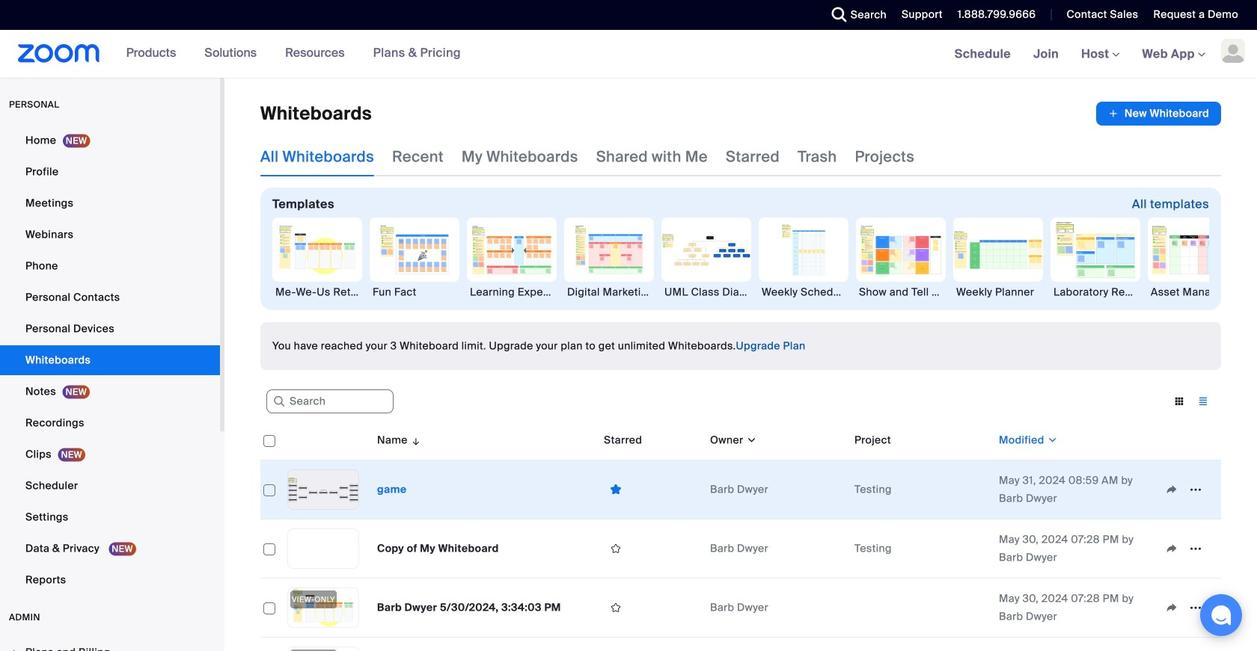 Task type: locate. For each thing, give the bounding box(es) containing it.
down image
[[744, 434, 757, 448]]

1 vertical spatial application
[[260, 422, 1222, 652]]

profile picture image
[[1222, 39, 1245, 63]]

click to unstar the whiteboard game image
[[604, 483, 628, 497]]

grid mode, not selected image
[[1168, 395, 1192, 409]]

banner
[[0, 30, 1257, 79]]

game, may 31, 2024 08:59 am, modified by barb dwyer, link image
[[287, 470, 359, 511]]

me-we-us retrospective element
[[272, 285, 362, 300]]

laboratory report element
[[1051, 285, 1141, 300]]

uml class diagram element
[[662, 285, 751, 300]]

click to star the whiteboard copy of my whiteboard image
[[604, 543, 628, 556]]

personal menu menu
[[0, 126, 220, 597]]

cell
[[849, 579, 993, 639], [260, 639, 281, 652], [371, 639, 598, 652], [598, 639, 704, 652], [704, 639, 849, 652], [849, 639, 993, 652], [993, 639, 1154, 652], [1154, 639, 1222, 652]]

copy of my whiteboard element
[[377, 542, 499, 556]]

product information navigation
[[100, 30, 472, 78]]

list mode, selected image
[[1192, 395, 1216, 409]]

application
[[1096, 102, 1222, 126], [260, 422, 1222, 652]]

weekly planner element
[[954, 285, 1043, 300]]

menu item
[[0, 639, 220, 652]]

click to star the whiteboard barb dwyer 5/30/2024, 3:34:03 pm image
[[604, 602, 628, 615]]

weekly schedule element
[[759, 285, 849, 300]]

learning experience canvas element
[[467, 285, 557, 300]]

zoom logo image
[[18, 44, 100, 63]]

right image
[[10, 649, 19, 652]]



Task type: describe. For each thing, give the bounding box(es) containing it.
asset management element
[[1148, 285, 1238, 300]]

tabs of all whiteboard page tab list
[[260, 138, 915, 177]]

game element
[[377, 483, 407, 497]]

show and tell with a twist element
[[856, 285, 946, 300]]

thumbnail of game image
[[288, 471, 359, 510]]

Search text field
[[266, 390, 394, 414]]

barb dwyer 5/30/2024, 3:34:03 pm element
[[377, 602, 561, 615]]

0 vertical spatial application
[[1096, 102, 1222, 126]]

the whiteboard barb dwyer 5/30/2024, 3:34:03 pm is view only element
[[290, 591, 337, 609]]

add image
[[1108, 106, 1119, 121]]

open chat image
[[1211, 606, 1232, 626]]

arrow down image
[[408, 432, 422, 450]]

thumbnail of barb dwyer 5/30/2024, 3:34:03 pm image
[[288, 589, 359, 628]]

meetings navigation
[[944, 30, 1257, 79]]

thumbnail of copy of my whiteboard image
[[288, 530, 359, 569]]

digital marketing canvas element
[[564, 285, 654, 300]]

fun fact element
[[370, 285, 460, 300]]



Task type: vqa. For each thing, say whether or not it's contained in the screenshot.
the type icon
no



